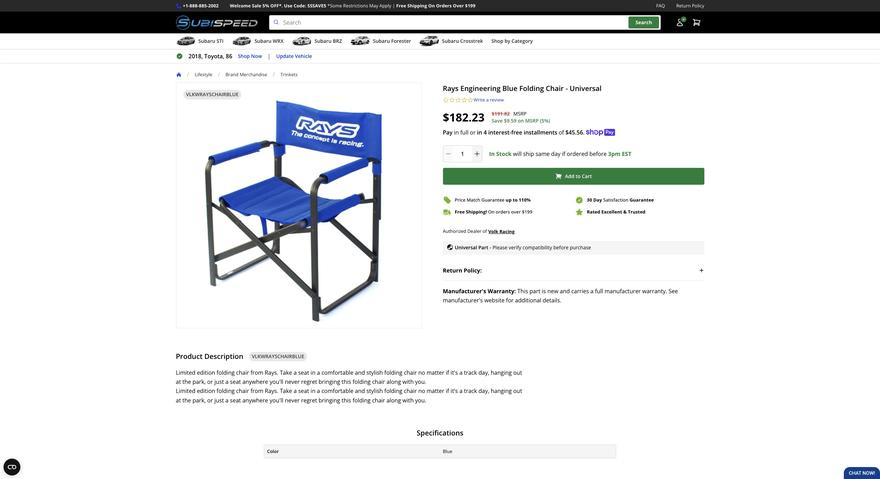 Task type: vqa. For each thing, say whether or not it's contained in the screenshot.
leftmost must
no



Task type: describe. For each thing, give the bounding box(es) containing it.
purchase
[[570, 244, 591, 251]]

subaru for subaru brz
[[315, 38, 332, 44]]

increment image
[[474, 150, 481, 157]]

wrx
[[273, 38, 284, 44]]

1 just from the top
[[214, 378, 224, 386]]

universal part - please verify compatibility before purchase
[[455, 244, 591, 251]]

same
[[536, 150, 550, 158]]

1 track from the top
[[464, 369, 477, 377]]

3pm
[[609, 150, 621, 158]]

1 vertical spatial blue
[[443, 448, 453, 455]]

brz
[[333, 38, 342, 44]]

sssave5
[[308, 2, 326, 9]]

up
[[506, 197, 512, 203]]

2002
[[208, 2, 219, 9]]

2 bringing from the top
[[319, 397, 340, 405]]

+1-
[[183, 2, 190, 9]]

1 the from the top
[[183, 378, 191, 386]]

welcome sale 5% off*. use code: sssave5
[[230, 2, 326, 9]]

free
[[512, 129, 523, 136]]

1 horizontal spatial blue
[[503, 84, 518, 93]]

1 take from the top
[[280, 369, 292, 377]]

2 this from the top
[[342, 397, 351, 405]]

2 anywhere from the top
[[243, 397, 268, 405]]

on
[[518, 117, 524, 124]]

search input field
[[269, 15, 661, 30]]

return for return policy:
[[443, 267, 463, 274]]

a subaru wrx thumbnail image image
[[232, 36, 252, 46]]

1 empty star image from the left
[[443, 97, 449, 103]]

shipping!
[[466, 209, 487, 215]]

4
[[484, 129, 487, 136]]

please
[[493, 244, 508, 251]]

free shipping! on orders over $199
[[455, 209, 533, 215]]

engineering
[[461, 84, 501, 93]]

+1-888-885-2002 link
[[183, 2, 219, 10]]

return policy
[[677, 2, 705, 9]]

write
[[474, 97, 485, 103]]

shop for shop now
[[238, 53, 250, 59]]

110%
[[519, 197, 531, 203]]

may
[[370, 2, 378, 9]]

update
[[276, 53, 294, 59]]

sale
[[252, 2, 261, 9]]

1 no from the top
[[419, 369, 425, 377]]

match
[[467, 197, 481, 203]]

2 track from the top
[[464, 388, 477, 395]]

1 vertical spatial and
[[355, 369, 365, 377]]

$191.82
[[492, 110, 510, 117]]

policy
[[692, 2, 705, 9]]

1 you'll from the top
[[270, 378, 284, 386]]

1 vertical spatial if
[[446, 369, 449, 377]]

ordered
[[567, 150, 588, 158]]

a subaru brz thumbnail image image
[[292, 36, 312, 46]]

0 horizontal spatial full
[[461, 129, 469, 136]]

chair
[[546, 84, 564, 93]]

2018,
[[189, 52, 203, 60]]

1 rays. from the top
[[265, 369, 279, 377]]

compatibility
[[523, 244, 552, 251]]

price match guarantee up to 110%
[[455, 197, 531, 203]]

shipping
[[408, 2, 427, 9]]

code:
[[294, 2, 306, 9]]

1 vertical spatial $199
[[522, 209, 533, 215]]

0 horizontal spatial universal
[[455, 244, 477, 251]]

subaru sti
[[198, 38, 224, 44]]

est
[[622, 150, 632, 158]]

lifestyle
[[195, 71, 212, 78]]

manufacturer
[[605, 287, 641, 295]]

2 from from the top
[[251, 388, 263, 395]]

volk
[[489, 228, 499, 235]]

and inside 'this part is new and carries a full manufacturer warranty. see manufacturer's website for additional details.'
[[560, 287, 570, 295]]

rays engineering blue folding chair - universal
[[443, 84, 602, 93]]

subaru for subaru crosstrek
[[442, 38, 459, 44]]

crosstrek
[[461, 38, 483, 44]]

ship
[[523, 150, 534, 158]]

cart
[[582, 173, 592, 180]]

1 vertical spatial to
[[513, 197, 518, 203]]

return for return policy
[[677, 2, 691, 9]]

subaru for subaru wrx
[[255, 38, 272, 44]]

1 regret from the top
[[301, 378, 317, 386]]

write a review
[[474, 97, 504, 103]]

search
[[636, 19, 653, 26]]

2 just from the top
[[214, 397, 224, 405]]

1 vertical spatial or
[[207, 378, 213, 386]]

website
[[485, 297, 505, 304]]

day
[[552, 150, 561, 158]]

.
[[583, 129, 585, 136]]

2 rays. from the top
[[265, 388, 279, 395]]

2 at from the top
[[176, 397, 181, 405]]

welcome
[[230, 2, 251, 9]]

1 never from the top
[[285, 378, 300, 386]]

1 horizontal spatial universal
[[570, 84, 602, 93]]

1 empty star image from the left
[[449, 97, 455, 103]]

orders
[[496, 209, 510, 215]]

2 vertical spatial if
[[446, 388, 449, 395]]

faq
[[657, 2, 665, 9]]

0 horizontal spatial free
[[396, 2, 406, 9]]

msrp up on
[[514, 110, 527, 117]]

in
[[490, 150, 495, 158]]

subaru forester button
[[351, 35, 411, 49]]

home image
[[176, 72, 182, 77]]

0 vertical spatial if
[[562, 150, 566, 158]]

verify
[[509, 244, 522, 251]]

for
[[506, 297, 514, 304]]

dealer
[[468, 228, 482, 235]]

authorized dealer of volk racing
[[443, 228, 515, 235]]

this part is new and carries a full manufacturer warranty. see manufacturer's website for additional details.
[[443, 287, 678, 304]]

1 this from the top
[[342, 378, 351, 386]]

update vehicle button
[[276, 52, 312, 60]]

specifications
[[417, 429, 464, 438]]

$9.59
[[504, 117, 517, 124]]

manufacturer's
[[443, 287, 487, 295]]

category
[[512, 38, 533, 44]]

color
[[267, 448, 279, 455]]

1 vertical spatial -
[[490, 244, 492, 251]]

0 horizontal spatial on
[[428, 2, 435, 9]]

1 you. from the top
[[415, 378, 427, 386]]

$45.56
[[566, 129, 583, 136]]

1 out from the top
[[514, 369, 522, 377]]

0 horizontal spatial vlkwrayschairblue
[[186, 91, 239, 98]]

a subaru crosstrek thumbnail image image
[[420, 36, 439, 46]]

1 with from the top
[[403, 378, 414, 386]]

rated excellent & trusted
[[587, 209, 646, 215]]

return policy: button
[[443, 260, 705, 281]]

2 it's from the top
[[451, 388, 458, 395]]

1 it's from the top
[[451, 369, 458, 377]]

forester
[[391, 38, 411, 44]]

2 empty star image from the left
[[462, 97, 468, 103]]

brand
[[226, 71, 239, 78]]

vehicle
[[295, 53, 312, 59]]

will
[[513, 150, 522, 158]]

2 hanging from the top
[[491, 388, 512, 395]]

subaru brz button
[[292, 35, 342, 49]]

review
[[490, 97, 504, 103]]

1 horizontal spatial -
[[566, 84, 568, 93]]

&
[[624, 209, 627, 215]]

merchandise
[[240, 71, 267, 78]]

2 empty star image from the left
[[455, 97, 462, 103]]

full inside 'this part is new and carries a full manufacturer warranty. see manufacturer's website for additional details.'
[[595, 287, 604, 295]]

installments
[[524, 129, 558, 136]]

2 matter from the top
[[427, 388, 445, 395]]



Task type: locate. For each thing, give the bounding box(es) containing it.
2018, toyota, 86
[[189, 52, 232, 60]]

0 vertical spatial edition
[[197, 369, 215, 377]]

edition
[[197, 369, 215, 377], [197, 388, 215, 395]]

2 stylish from the top
[[367, 388, 383, 395]]

0 vertical spatial take
[[280, 369, 292, 377]]

subaru left forester
[[373, 38, 390, 44]]

guarantee up trusted
[[630, 197, 654, 203]]

0 vertical spatial bringing
[[319, 378, 340, 386]]

2 limited from the top
[[176, 388, 196, 395]]

in
[[454, 129, 459, 136], [477, 129, 482, 136], [311, 369, 316, 377], [311, 388, 316, 395]]

a
[[486, 97, 489, 103], [591, 287, 594, 295], [294, 369, 297, 377], [317, 369, 320, 377], [460, 369, 463, 377], [226, 378, 229, 386], [294, 388, 297, 395], [317, 388, 320, 395], [460, 388, 463, 395], [226, 397, 229, 405]]

trinkets
[[281, 71, 298, 78]]

of inside authorized dealer of volk racing
[[483, 228, 487, 235]]

1 vertical spatial no
[[419, 388, 425, 395]]

0 vertical spatial this
[[342, 378, 351, 386]]

msrp
[[514, 110, 527, 117], [526, 117, 539, 124]]

$199 right over
[[522, 209, 533, 215]]

2 guarantee from the left
[[630, 197, 654, 203]]

1 vertical spatial free
[[455, 209, 465, 215]]

0 vertical spatial the
[[183, 378, 191, 386]]

None number field
[[443, 145, 482, 162]]

0 vertical spatial park,
[[193, 378, 206, 386]]

1 subaru from the left
[[198, 38, 215, 44]]

stock
[[497, 150, 512, 158]]

0 horizontal spatial /
[[187, 71, 189, 78]]

subaru for subaru forester
[[373, 38, 390, 44]]

1 vertical spatial take
[[280, 388, 292, 395]]

1 vertical spatial hanging
[[491, 388, 512, 395]]

1 vertical spatial vlkwrayschairblue
[[252, 353, 305, 360]]

full
[[461, 129, 469, 136], [595, 287, 604, 295]]

0 vertical spatial with
[[403, 378, 414, 386]]

empty star image
[[449, 97, 455, 103], [455, 97, 462, 103], [468, 97, 474, 103]]

30 day satisfaction guarantee
[[587, 197, 654, 203]]

- right part at the bottom
[[490, 244, 492, 251]]

/
[[187, 71, 189, 78], [218, 71, 220, 78], [273, 71, 275, 78]]

comfortable
[[322, 369, 354, 377], [322, 388, 354, 395]]

empty star image down rays
[[443, 97, 449, 103]]

0 horizontal spatial of
[[483, 228, 487, 235]]

and
[[560, 287, 570, 295], [355, 369, 365, 377], [355, 388, 365, 395]]

0 vertical spatial no
[[419, 369, 425, 377]]

price
[[455, 197, 466, 203]]

msrp right on
[[526, 117, 539, 124]]

1 vertical spatial you'll
[[270, 397, 284, 405]]

/ for lifestyle
[[187, 71, 189, 78]]

0 horizontal spatial blue
[[443, 448, 453, 455]]

1 vertical spatial before
[[554, 244, 569, 251]]

subaru
[[198, 38, 215, 44], [255, 38, 272, 44], [315, 38, 332, 44], [373, 38, 390, 44], [442, 38, 459, 44]]

of
[[559, 129, 564, 136], [483, 228, 487, 235]]

1 vertical spatial on
[[488, 209, 495, 215]]

1 vertical spatial bringing
[[319, 397, 340, 405]]

policy:
[[464, 267, 482, 274]]

1 bringing from the top
[[319, 378, 340, 386]]

open widget image
[[4, 459, 20, 476]]

excellent
[[602, 209, 623, 215]]

a subaru sti thumbnail image image
[[176, 36, 196, 46]]

2 with from the top
[[403, 397, 414, 405]]

1 along from the top
[[387, 378, 401, 386]]

0 vertical spatial to
[[576, 173, 581, 180]]

3 empty star image from the left
[[468, 97, 474, 103]]

0 vertical spatial return
[[677, 2, 691, 9]]

no
[[419, 369, 425, 377], [419, 388, 425, 395]]

0 vertical spatial on
[[428, 2, 435, 9]]

folding
[[520, 84, 544, 93]]

universal right chair
[[570, 84, 602, 93]]

0 vertical spatial from
[[251, 369, 263, 377]]

part
[[479, 244, 489, 251]]

write a review link
[[474, 97, 504, 103]]

/ for brand merchandise
[[218, 71, 220, 78]]

2 comfortable from the top
[[322, 388, 354, 395]]

authorized
[[443, 228, 467, 235]]

rays
[[443, 84, 459, 93]]

subaru crosstrek button
[[420, 35, 483, 49]]

1 vertical spatial you.
[[415, 397, 427, 405]]

return inside "dropdown button"
[[443, 267, 463, 274]]

0 vertical spatial free
[[396, 2, 406, 9]]

2 vertical spatial and
[[355, 388, 365, 395]]

description
[[205, 352, 244, 361]]

never
[[285, 378, 300, 386], [285, 397, 300, 405]]

0 horizontal spatial -
[[490, 244, 492, 251]]

free down price
[[455, 209, 465, 215]]

1 horizontal spatial empty star image
[[462, 97, 468, 103]]

1 horizontal spatial full
[[595, 287, 604, 295]]

on left 'orders'
[[488, 209, 495, 215]]

shop left now
[[238, 53, 250, 59]]

1 vertical spatial the
[[183, 397, 191, 405]]

2 you. from the top
[[415, 397, 427, 405]]

1 horizontal spatial $199
[[522, 209, 533, 215]]

(5%)
[[540, 117, 550, 124]]

interest-
[[489, 129, 512, 136]]

day
[[594, 197, 602, 203]]

trusted
[[628, 209, 646, 215]]

before left purchase in the bottom right of the page
[[554, 244, 569, 251]]

$182.23
[[443, 110, 485, 125]]

5 subaru from the left
[[442, 38, 459, 44]]

0 vertical spatial anywhere
[[243, 378, 268, 386]]

vlkwrayschairblue
[[186, 91, 239, 98], [252, 353, 305, 360]]

1 vertical spatial just
[[214, 397, 224, 405]]

1 vertical spatial return
[[443, 267, 463, 274]]

5%
[[263, 2, 269, 9]]

faq link
[[657, 2, 665, 10]]

1 guarantee from the left
[[482, 197, 505, 203]]

off*.
[[271, 2, 283, 9]]

1 vertical spatial of
[[483, 228, 487, 235]]

to right 'add'
[[576, 173, 581, 180]]

orders
[[436, 2, 452, 9]]

- right chair
[[566, 84, 568, 93]]

1 vertical spatial from
[[251, 388, 263, 395]]

0 vertical spatial you.
[[415, 378, 427, 386]]

1 vertical spatial it's
[[451, 388, 458, 395]]

1 at from the top
[[176, 378, 181, 386]]

2 no from the top
[[419, 388, 425, 395]]

1 / from the left
[[187, 71, 189, 78]]

1 vertical spatial this
[[342, 397, 351, 405]]

| right now
[[268, 52, 271, 60]]

1 vertical spatial regret
[[301, 397, 317, 405]]

1 park, from the top
[[193, 378, 206, 386]]

0 vertical spatial rays.
[[265, 369, 279, 377]]

subaru wrx
[[255, 38, 284, 44]]

chair
[[236, 369, 249, 377], [404, 369, 417, 377], [372, 378, 385, 386], [236, 388, 249, 395], [404, 388, 417, 395], [372, 397, 385, 405]]

1 anywhere from the top
[[243, 378, 268, 386]]

1 vertical spatial rays.
[[265, 388, 279, 395]]

0 horizontal spatial |
[[268, 52, 271, 60]]

+1-888-885-2002
[[183, 2, 219, 9]]

satisfaction
[[604, 197, 629, 203]]

return
[[677, 2, 691, 9], [443, 267, 463, 274]]

return left policy
[[677, 2, 691, 9]]

details.
[[543, 297, 562, 304]]

2 you'll from the top
[[270, 397, 284, 405]]

subaru left wrx
[[255, 38, 272, 44]]

subispeed logo image
[[176, 15, 258, 30]]

sti
[[217, 38, 224, 44]]

1 vertical spatial edition
[[197, 388, 215, 395]]

save
[[492, 117, 503, 124]]

1 vertical spatial out
[[514, 388, 522, 395]]

1 horizontal spatial /
[[218, 71, 220, 78]]

2 horizontal spatial /
[[273, 71, 275, 78]]

0 vertical spatial $199
[[465, 2, 476, 9]]

a inside 'this part is new and carries a full manufacturer warranty. see manufacturer's website for additional details.'
[[591, 287, 594, 295]]

0 horizontal spatial $199
[[465, 2, 476, 9]]

0 vertical spatial never
[[285, 378, 300, 386]]

0 vertical spatial day,
[[479, 369, 490, 377]]

0 horizontal spatial before
[[554, 244, 569, 251]]

on left orders
[[428, 2, 435, 9]]

3 / from the left
[[273, 71, 275, 78]]

1 day, from the top
[[479, 369, 490, 377]]

1 hanging from the top
[[491, 369, 512, 377]]

shop inside shop now link
[[238, 53, 250, 59]]

return policy link
[[677, 2, 705, 10]]

subaru for subaru sti
[[198, 38, 215, 44]]

add to cart
[[565, 173, 592, 180]]

to
[[576, 173, 581, 180], [513, 197, 518, 203]]

pay
[[443, 129, 453, 136]]

matter
[[427, 369, 445, 377], [427, 388, 445, 395]]

1 vertical spatial |
[[268, 52, 271, 60]]

/ right home image
[[187, 71, 189, 78]]

subaru brz
[[315, 38, 342, 44]]

*some restrictions may apply | free shipping on orders over $199
[[328, 2, 476, 9]]

lifestyle link
[[195, 71, 218, 78], [195, 71, 212, 78]]

1 vertical spatial never
[[285, 397, 300, 405]]

decrement image
[[445, 150, 452, 157]]

blue down specifications
[[443, 448, 453, 455]]

universal left part at the bottom
[[455, 244, 477, 251]]

to inside button
[[576, 173, 581, 180]]

0 horizontal spatial return
[[443, 267, 463, 274]]

1 horizontal spatial on
[[488, 209, 495, 215]]

of left $45.56
[[559, 129, 564, 136]]

empty star image
[[443, 97, 449, 103], [462, 97, 468, 103]]

a subaru forester thumbnail image image
[[351, 36, 370, 46]]

guarantee up free shipping! on orders over $199
[[482, 197, 505, 203]]

2 along from the top
[[387, 397, 401, 405]]

full down $182.23
[[461, 129, 469, 136]]

0 vertical spatial at
[[176, 378, 181, 386]]

1 horizontal spatial shop
[[492, 38, 504, 44]]

3 subaru from the left
[[315, 38, 332, 44]]

full right carries
[[595, 287, 604, 295]]

1 vertical spatial day,
[[479, 388, 490, 395]]

0 vertical spatial stylish
[[367, 369, 383, 377]]

toyota,
[[204, 52, 225, 60]]

/ for trinkets
[[273, 71, 275, 78]]

empty star image left write
[[462, 97, 468, 103]]

1 comfortable from the top
[[322, 369, 354, 377]]

0 horizontal spatial guarantee
[[482, 197, 505, 203]]

2 day, from the top
[[479, 388, 490, 395]]

add
[[565, 173, 575, 180]]

anywhere
[[243, 378, 268, 386], [243, 397, 268, 405]]

warranty:
[[488, 287, 516, 295]]

blue up review
[[503, 84, 518, 93]]

0 vertical spatial along
[[387, 378, 401, 386]]

1 horizontal spatial to
[[576, 173, 581, 180]]

0 vertical spatial shop
[[492, 38, 504, 44]]

1 horizontal spatial free
[[455, 209, 465, 215]]

free
[[396, 2, 406, 9], [455, 209, 465, 215]]

$199 right the over
[[465, 2, 476, 9]]

1 limited from the top
[[176, 369, 196, 377]]

1 edition from the top
[[197, 369, 215, 377]]

0 vertical spatial regret
[[301, 378, 317, 386]]

0 vertical spatial matter
[[427, 369, 445, 377]]

carries
[[572, 287, 589, 295]]

1 from from the top
[[251, 369, 263, 377]]

1 vertical spatial comfortable
[[322, 388, 354, 395]]

0 vertical spatial it's
[[451, 369, 458, 377]]

0 vertical spatial blue
[[503, 84, 518, 93]]

2 park, from the top
[[193, 397, 206, 405]]

1 vertical spatial track
[[464, 388, 477, 395]]

1 horizontal spatial before
[[590, 150, 607, 158]]

86
[[226, 52, 232, 60]]

update vehicle
[[276, 53, 312, 59]]

shop for shop by category
[[492, 38, 504, 44]]

0 vertical spatial of
[[559, 129, 564, 136]]

before left 3pm
[[590, 150, 607, 158]]

subaru left brz
[[315, 38, 332, 44]]

over
[[453, 2, 464, 9]]

$191.82 msrp save $9.59 on msrp (5%)
[[492, 110, 550, 124]]

0 vertical spatial before
[[590, 150, 607, 158]]

1 vertical spatial anywhere
[[243, 397, 268, 405]]

now
[[251, 53, 262, 59]]

2 never from the top
[[285, 397, 300, 405]]

to right up
[[513, 197, 518, 203]]

0 vertical spatial -
[[566, 84, 568, 93]]

shop pay image
[[586, 129, 616, 136]]

product
[[176, 352, 203, 361]]

2 edition from the top
[[197, 388, 215, 395]]

use
[[284, 2, 293, 9]]

/ left "trinkets"
[[273, 71, 275, 78]]

1 horizontal spatial |
[[393, 2, 395, 9]]

2 vertical spatial or
[[207, 397, 213, 405]]

button image
[[676, 18, 684, 27]]

shop left by
[[492, 38, 504, 44]]

2 out from the top
[[514, 388, 522, 395]]

0 vertical spatial just
[[214, 378, 224, 386]]

of left volk
[[483, 228, 487, 235]]

2 regret from the top
[[301, 397, 317, 405]]

2 subaru from the left
[[255, 38, 272, 44]]

shop inside shop by category dropdown button
[[492, 38, 504, 44]]

1 stylish from the top
[[367, 369, 383, 377]]

1 horizontal spatial guarantee
[[630, 197, 654, 203]]

0 vertical spatial vlkwrayschairblue
[[186, 91, 239, 98]]

2 / from the left
[[218, 71, 220, 78]]

1 matter from the top
[[427, 369, 445, 377]]

0 vertical spatial comfortable
[[322, 369, 354, 377]]

rated
[[587, 209, 601, 215]]

subaru wrx button
[[232, 35, 284, 49]]

0 vertical spatial |
[[393, 2, 395, 9]]

part
[[530, 287, 541, 295]]

in stock will ship same day if ordered before 3pm est
[[490, 150, 632, 158]]

0 horizontal spatial empty star image
[[443, 97, 449, 103]]

seat
[[298, 369, 309, 377], [230, 378, 241, 386], [298, 388, 309, 395], [230, 397, 241, 405]]

along
[[387, 378, 401, 386], [387, 397, 401, 405]]

0 vertical spatial or
[[470, 129, 476, 136]]

0 vertical spatial universal
[[570, 84, 602, 93]]

see
[[669, 287, 678, 295]]

return policy:
[[443, 267, 482, 274]]

shop now
[[238, 53, 262, 59]]

2 take from the top
[[280, 388, 292, 395]]

subaru left "sti"
[[198, 38, 215, 44]]

4 subaru from the left
[[373, 38, 390, 44]]

free right apply
[[396, 2, 406, 9]]

1 vertical spatial stylish
[[367, 388, 383, 395]]

2 the from the top
[[183, 397, 191, 405]]

return left "policy:"
[[443, 267, 463, 274]]

/ left 'brand'
[[218, 71, 220, 78]]

you.
[[415, 378, 427, 386], [415, 397, 427, 405]]

0 horizontal spatial to
[[513, 197, 518, 203]]

0 horizontal spatial shop
[[238, 53, 250, 59]]

0 vertical spatial out
[[514, 369, 522, 377]]

| right apply
[[393, 2, 395, 9]]

1 vertical spatial at
[[176, 397, 181, 405]]

subaru left crosstrek
[[442, 38, 459, 44]]



